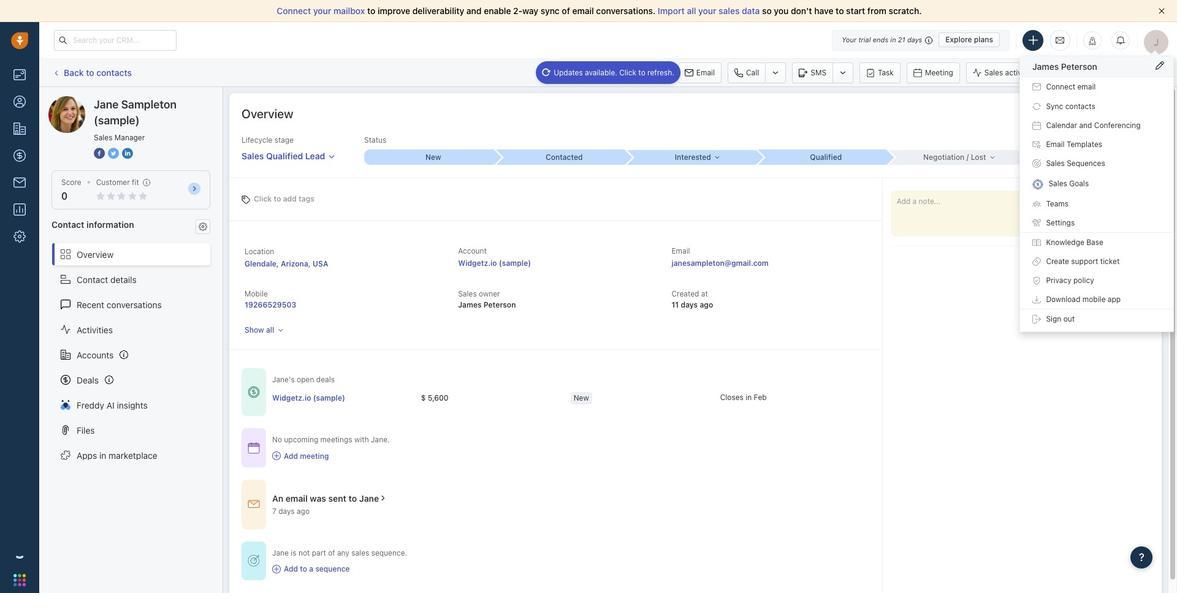 Task type: locate. For each thing, give the bounding box(es) containing it.
(sample) down jane sampleton (sample)
[[94, 114, 140, 127]]

svg image inside 'calendar and conferencing' link
[[1033, 121, 1042, 130]]

closes
[[721, 393, 744, 402]]

container_wx8msf4aqz5i3rn1 image down no
[[272, 452, 281, 461]]

overview
[[1113, 109, 1143, 118]]

container_wx8msf4aqz5i3rn1 image left 7
[[248, 499, 260, 511]]

svg image left sign
[[1033, 315, 1042, 324]]

click inside the updates available. click to refresh. link
[[620, 68, 637, 77]]

svg image inside knowledge base link
[[1033, 238, 1042, 247]]

lifecycle stage
[[242, 136, 294, 145]]

2 horizontal spatial in
[[891, 36, 897, 44]]

svg image inside sales goals link
[[1033, 179, 1044, 190]]

1 vertical spatial container_wx8msf4aqz5i3rn1 image
[[272, 452, 281, 461]]

1 horizontal spatial new
[[574, 394, 589, 403]]

sequence
[[316, 565, 350, 574]]

9 svg image from the top
[[1033, 277, 1042, 285]]

to
[[367, 6, 376, 16], [836, 6, 844, 16], [86, 67, 94, 78], [639, 68, 646, 77], [274, 194, 281, 203], [349, 494, 357, 504], [300, 565, 307, 574]]

contact up recent
[[77, 275, 108, 285]]

svg image
[[1033, 83, 1042, 92], [1033, 102, 1042, 111], [1033, 121, 1042, 130], [1033, 140, 1042, 149], [1033, 160, 1042, 168], [1033, 200, 1042, 208], [1033, 219, 1042, 227], [1033, 238, 1042, 247], [1033, 277, 1042, 285], [1033, 296, 1042, 304]]

of right sync
[[562, 6, 570, 16]]

1 vertical spatial widgetz.io (sample) link
[[272, 393, 345, 404]]

1 horizontal spatial and
[[1080, 121, 1093, 130]]

connect for connect email
[[1047, 82, 1076, 92]]

1 vertical spatial peterson
[[484, 301, 516, 310]]

sequence.
[[372, 549, 407, 558]]

mng settings image
[[199, 223, 207, 231]]

customize overview
[[1074, 109, 1143, 118]]

an email was sent to jane
[[272, 494, 379, 504]]

1 horizontal spatial in
[[746, 393, 752, 402]]

to right back
[[86, 67, 94, 78]]

sales for sales sequences
[[1047, 159, 1065, 168]]

jane for jane sampleton (sample)
[[73, 96, 92, 106]]

sales left activities
[[985, 68, 1004, 77]]

svg image left won
[[1033, 160, 1042, 168]]

interested button
[[626, 150, 757, 165]]

0 horizontal spatial ago
[[297, 507, 310, 516]]

days inside created at 11 days ago
[[681, 301, 698, 310]]

svg image for download mobile app
[[1033, 296, 1042, 304]]

email for email templates
[[1047, 140, 1065, 149]]

sales goals
[[1049, 179, 1089, 188]]

ago down an email was sent to jane
[[297, 507, 310, 516]]

/
[[967, 153, 969, 162], [1078, 153, 1080, 162]]

0 horizontal spatial container_wx8msf4aqz5i3rn1 image
[[248, 387, 260, 399]]

no
[[272, 436, 282, 445]]

6 svg image from the top
[[1033, 200, 1042, 208]]

to left start at the right
[[836, 6, 844, 16]]

meetings
[[321, 436, 352, 445]]

svg image for create support ticket
[[1033, 258, 1042, 266]]

5 svg image from the top
[[1033, 160, 1042, 168]]

0 vertical spatial connect
[[277, 6, 311, 16]]

twitter circled image
[[108, 147, 119, 160]]

1 horizontal spatial connect
[[1047, 82, 1076, 92]]

1 vertical spatial email
[[1047, 140, 1065, 149]]

freshworks switcher image
[[13, 575, 26, 587]]

connect your mailbox link
[[277, 6, 367, 16]]

1 horizontal spatial widgetz.io
[[458, 259, 497, 268]]

0 vertical spatial overview
[[242, 107, 293, 121]]

svg image inside sync contacts link
[[1033, 102, 1042, 111]]

0 horizontal spatial connect
[[277, 6, 311, 16]]

click to add tags
[[254, 194, 315, 203]]

sales up teams
[[1049, 179, 1068, 188]]

svg image down activities
[[1033, 83, 1042, 92]]

0 vertical spatial all
[[687, 6, 696, 16]]

in right apps
[[99, 451, 106, 461]]

files
[[77, 425, 95, 436]]

contact for contact information
[[52, 220, 84, 230]]

overview
[[242, 107, 293, 121], [77, 249, 114, 260]]

sales goals link
[[1021, 173, 1174, 194]]

container_wx8msf4aqz5i3rn1 image left a in the left of the page
[[272, 565, 281, 574]]

0 horizontal spatial in
[[99, 451, 106, 461]]

1 horizontal spatial peterson
[[1062, 61, 1098, 71]]

svg image inside email templates link
[[1033, 140, 1042, 149]]

0 horizontal spatial widgetz.io
[[272, 394, 311, 403]]

sampleton up manager
[[121, 98, 177, 111]]

status
[[364, 136, 387, 145]]

svg image
[[1033, 179, 1044, 190], [1033, 258, 1042, 266], [1033, 315, 1042, 324]]

0 horizontal spatial days
[[279, 507, 295, 516]]

1 horizontal spatial overview
[[242, 107, 293, 121]]

lost
[[971, 153, 987, 162]]

1 vertical spatial and
[[1080, 121, 1093, 130]]

from
[[868, 6, 887, 16]]

overview up lifecycle stage
[[242, 107, 293, 121]]

1 vertical spatial sales
[[352, 549, 369, 558]]

svg image inside create support ticket link
[[1033, 258, 1042, 266]]

4 svg image from the top
[[1033, 140, 1042, 149]]

email
[[697, 68, 715, 77], [1047, 140, 1065, 149], [672, 247, 690, 256]]

settings
[[1047, 218, 1075, 227]]

sampleton inside jane sampleton (sample) sales manager
[[121, 98, 177, 111]]

widgetz.io down jane's
[[272, 394, 311, 403]]

svg image for settings
[[1033, 219, 1042, 227]]

0 vertical spatial peterson
[[1062, 61, 1098, 71]]

1 horizontal spatial contacts
[[1066, 102, 1096, 111]]

8 svg image from the top
[[1033, 238, 1042, 247]]

email inside button
[[697, 68, 715, 77]]

(sample) for account widgetz.io (sample)
[[499, 259, 531, 268]]

0 vertical spatial email
[[697, 68, 715, 77]]

svg image left 'download'
[[1033, 296, 1042, 304]]

jane down back to contacts
[[94, 98, 119, 111]]

1 horizontal spatial james
[[1033, 61, 1059, 71]]

svg image inside the connect email link
[[1033, 83, 1042, 92]]

1 vertical spatial click
[[254, 194, 272, 203]]

in for apps in marketplace
[[99, 451, 106, 461]]

james peterson menu
[[1020, 56, 1175, 333]]

1 vertical spatial widgetz.io
[[272, 394, 311, 403]]

1 vertical spatial svg image
[[1033, 258, 1042, 266]]

sales for sales qualified lead
[[242, 151, 264, 161]]

1 vertical spatial contact
[[77, 275, 108, 285]]

widgetz.io (sample) link down account
[[458, 259, 531, 268]]

show all
[[245, 326, 274, 335]]

container_wx8msf4aqz5i3rn1 image
[[248, 442, 260, 455], [379, 495, 388, 503], [248, 499, 260, 511], [248, 555, 260, 568], [272, 565, 281, 574]]

jane.
[[371, 436, 390, 445]]

0 horizontal spatial qualified
[[266, 151, 303, 161]]

0 vertical spatial container_wx8msf4aqz5i3rn1 image
[[248, 387, 260, 399]]

overview up contact details
[[77, 249, 114, 260]]

account widgetz.io (sample)
[[458, 247, 531, 268]]

have
[[815, 6, 834, 16]]

all right import
[[687, 6, 696, 16]]

sampleton down back to contacts
[[94, 96, 137, 106]]

container_wx8msf4aqz5i3rn1 image inside the add meeting link
[[272, 452, 281, 461]]

email templates link
[[1021, 135, 1174, 154]]

1 horizontal spatial click
[[620, 68, 637, 77]]

sales qualified lead link
[[242, 145, 336, 162]]

0 horizontal spatial /
[[967, 153, 969, 162]]

1 horizontal spatial sales
[[719, 6, 740, 16]]

sales up 'sales goals' in the top right of the page
[[1047, 159, 1065, 168]]

contacts down connect email on the top right
[[1066, 102, 1096, 111]]

of left any
[[328, 549, 335, 558]]

qualified inside sales qualified lead link
[[266, 151, 303, 161]]

2 horizontal spatial email
[[1047, 140, 1065, 149]]

svg image left settings
[[1033, 219, 1042, 227]]

0 horizontal spatial james
[[458, 301, 482, 310]]

sales inside jane sampleton (sample) sales manager
[[94, 133, 113, 142]]

row
[[272, 386, 870, 411]]

created
[[672, 290, 700, 299]]

call button
[[728, 62, 766, 83]]

0 horizontal spatial click
[[254, 194, 272, 203]]

2 vertical spatial email
[[672, 247, 690, 256]]

not
[[299, 549, 310, 558]]

james down owner
[[458, 301, 482, 310]]

0 horizontal spatial widgetz.io (sample) link
[[272, 393, 345, 404]]

sales left owner
[[458, 290, 477, 299]]

2 svg image from the top
[[1033, 102, 1042, 111]]

trial
[[859, 36, 871, 44]]

0 vertical spatial and
[[467, 6, 482, 16]]

sales qualified lead
[[242, 151, 325, 161]]

jane down back
[[73, 96, 92, 106]]

0 vertical spatial click
[[620, 68, 637, 77]]

email inside the james peterson menu
[[1078, 82, 1096, 92]]

jane left is
[[272, 549, 289, 558]]

1 vertical spatial all
[[266, 326, 274, 335]]

(sample) inside account widgetz.io (sample)
[[499, 259, 531, 268]]

contact down 0 button
[[52, 220, 84, 230]]

james down email image
[[1033, 61, 1059, 71]]

download mobile app
[[1047, 295, 1121, 304]]

2 / from the left
[[1078, 153, 1080, 162]]

email inside the james peterson menu
[[1047, 140, 1065, 149]]

create support ticket link
[[1021, 252, 1174, 271]]

to left a in the left of the page
[[300, 565, 307, 574]]

account
[[458, 247, 487, 256]]

2 vertical spatial in
[[99, 451, 106, 461]]

10 svg image from the top
[[1033, 296, 1042, 304]]

svg image left calendar
[[1033, 121, 1042, 130]]

contacts inside back to contacts link
[[96, 67, 132, 78]]

3 svg image from the top
[[1033, 121, 1042, 130]]

click left add
[[254, 194, 272, 203]]

svg image inside settings link
[[1033, 219, 1042, 227]]

sales up "facebook circled" image
[[94, 133, 113, 142]]

contact
[[52, 220, 84, 230], [77, 275, 108, 285]]

sales inside "sales owner james peterson"
[[458, 290, 477, 299]]

jane
[[73, 96, 92, 106], [94, 98, 119, 111], [359, 494, 379, 504], [272, 549, 289, 558]]

sales left data
[[719, 6, 740, 16]]

contacts
[[96, 67, 132, 78], [1066, 102, 1096, 111]]

peterson inside menu
[[1062, 61, 1098, 71]]

back to contacts
[[64, 67, 132, 78]]

days right 21
[[908, 36, 923, 44]]

close image
[[1159, 8, 1165, 14]]

and left enable
[[467, 6, 482, 16]]

out
[[1064, 315, 1075, 324]]

customer fit
[[96, 178, 139, 187]]

1 horizontal spatial ago
[[700, 301, 714, 310]]

0 vertical spatial widgetz.io
[[458, 259, 497, 268]]

add inside button
[[1080, 68, 1094, 77]]

email up won
[[1047, 140, 1065, 149]]

0 horizontal spatial email
[[672, 247, 690, 256]]

sampleton for jane sampleton (sample) sales manager
[[121, 98, 177, 111]]

svg image left teams
[[1033, 200, 1042, 208]]

2 vertical spatial svg image
[[1033, 315, 1042, 324]]

svg image inside teams link
[[1033, 200, 1042, 208]]

meeting button
[[907, 62, 960, 83]]

1 horizontal spatial email
[[573, 6, 594, 16]]

jane right sent
[[359, 494, 379, 504]]

widgetz.io
[[458, 259, 497, 268], [272, 394, 311, 403]]

accounts
[[77, 350, 114, 360]]

shade default image
[[1156, 61, 1165, 70]]

1 vertical spatial of
[[328, 549, 335, 558]]

1 horizontal spatial container_wx8msf4aqz5i3rn1 image
[[272, 452, 281, 461]]

0 vertical spatial new
[[426, 153, 441, 162]]

jane inside jane sampleton (sample) sales manager
[[94, 98, 119, 111]]

and inside the james peterson menu
[[1080, 121, 1093, 130]]

sync
[[1047, 102, 1064, 111]]

1 vertical spatial days
[[681, 301, 698, 310]]

(sample) up owner
[[499, 259, 531, 268]]

1 vertical spatial connect
[[1047, 82, 1076, 92]]

1 vertical spatial contacts
[[1066, 102, 1096, 111]]

add down upcoming
[[284, 452, 298, 461]]

1 vertical spatial email
[[1078, 82, 1096, 92]]

1 horizontal spatial email
[[697, 68, 715, 77]]

0 vertical spatial ago
[[700, 301, 714, 310]]

deal
[[1096, 68, 1110, 77]]

svg image left email templates
[[1033, 140, 1042, 149]]

0 vertical spatial add
[[1080, 68, 1094, 77]]

svg image inside sign out link
[[1033, 315, 1042, 324]]

updates available. click to refresh. link
[[536, 61, 681, 84]]

2 your from the left
[[699, 6, 717, 16]]

base
[[1087, 238, 1104, 247]]

0 horizontal spatial of
[[328, 549, 335, 558]]

add meeting
[[284, 452, 329, 461]]

sync contacts
[[1047, 102, 1096, 111]]

add for add to a sequence
[[284, 565, 298, 574]]

sms
[[811, 68, 827, 77]]

1 svg image from the top
[[1033, 83, 1042, 92]]

2 horizontal spatial days
[[908, 36, 923, 44]]

widgetz.io (sample) link down open
[[272, 393, 345, 404]]

container_wx8msf4aqz5i3rn1 image
[[248, 387, 260, 399], [272, 452, 281, 461]]

2-
[[513, 6, 523, 16]]

1 / from the left
[[967, 153, 969, 162]]

add left deal
[[1080, 68, 1094, 77]]

score 0
[[61, 178, 81, 202]]

ago inside created at 11 days ago
[[700, 301, 714, 310]]

email up janesampleton@gmail.com
[[672, 247, 690, 256]]

3 svg image from the top
[[1033, 315, 1042, 324]]

svg image for sales sequences
[[1033, 160, 1042, 168]]

connect inside the james peterson menu
[[1047, 82, 1076, 92]]

email right sync
[[573, 6, 594, 16]]

svg image for privacy policy
[[1033, 277, 1042, 285]]

svg image inside download mobile app link
[[1033, 296, 1042, 304]]

2 svg image from the top
[[1033, 258, 1042, 266]]

days
[[908, 36, 923, 44], [681, 301, 698, 310], [279, 507, 295, 516]]

email for email
[[697, 68, 715, 77]]

jane sampleton (sample)
[[73, 96, 174, 106]]

glendale,
[[245, 259, 279, 269]]

(sample) inside jane sampleton (sample) sales manager
[[94, 114, 140, 127]]

updates
[[554, 68, 583, 77]]

1 horizontal spatial your
[[699, 6, 717, 16]]

apps in marketplace
[[77, 451, 157, 461]]

0 vertical spatial james
[[1033, 61, 1059, 71]]

meeting
[[300, 452, 329, 461]]

email down add deal
[[1078, 82, 1096, 92]]

jane's open deals
[[272, 375, 335, 385]]

0 vertical spatial contacts
[[96, 67, 132, 78]]

goals
[[1070, 179, 1089, 188]]

sales down lifecycle
[[242, 151, 264, 161]]

and down customize
[[1080, 121, 1093, 130]]

days down created
[[681, 301, 698, 310]]

1 vertical spatial in
[[746, 393, 752, 402]]

0 vertical spatial of
[[562, 6, 570, 16]]

2 vertical spatial add
[[284, 565, 298, 574]]

2 vertical spatial email
[[286, 494, 308, 504]]

(sample) up manager
[[139, 96, 174, 106]]

email for connect email
[[1078, 82, 1096, 92]]

0 horizontal spatial your
[[313, 6, 331, 16]]

knowledge base link
[[1021, 233, 1174, 252]]

2 vertical spatial days
[[279, 507, 295, 516]]

sync
[[541, 6, 560, 16]]

sales sequences
[[1047, 159, 1106, 168]]

0 vertical spatial days
[[908, 36, 923, 44]]

email left call link
[[697, 68, 715, 77]]

add for add deal
[[1080, 68, 1094, 77]]

in for closes in feb
[[746, 393, 752, 402]]

in left 21
[[891, 36, 897, 44]]

contacts up jane sampleton (sample)
[[96, 67, 132, 78]]

your right import
[[699, 6, 717, 16]]

ago
[[700, 301, 714, 310], [297, 507, 310, 516]]

email up 7 days ago
[[286, 494, 308, 504]]

jane is not part of any sales sequence.
[[272, 549, 407, 558]]

connect email
[[1047, 82, 1096, 92]]

svg image left sync
[[1033, 102, 1042, 111]]

1 horizontal spatial qualified
[[810, 153, 842, 162]]

sales for sales activities
[[985, 68, 1004, 77]]

jane for jane sampleton (sample) sales manager
[[94, 98, 119, 111]]

click right the available.
[[620, 68, 637, 77]]

connect left mailbox
[[277, 6, 311, 16]]

0 vertical spatial contact
[[52, 220, 84, 230]]

email inside email janesampleton@gmail.com
[[672, 247, 690, 256]]

2 horizontal spatial email
[[1078, 82, 1096, 92]]

ago down the at
[[700, 301, 714, 310]]

knowledge
[[1047, 238, 1085, 247]]

1 horizontal spatial /
[[1078, 153, 1080, 162]]

churned
[[1082, 153, 1112, 162]]

/ inside button
[[967, 153, 969, 162]]

contact information
[[52, 220, 134, 230]]

1 vertical spatial james
[[458, 301, 482, 310]]

your left mailbox
[[313, 6, 331, 16]]

/ inside button
[[1078, 153, 1080, 162]]

sequences
[[1067, 159, 1106, 168]]

mobile 19266529503
[[245, 290, 296, 310]]

connect up sync
[[1047, 82, 1076, 92]]

1 svg image from the top
[[1033, 179, 1044, 190]]

1 horizontal spatial days
[[681, 301, 698, 310]]

conversations
[[107, 300, 162, 310]]

widgetz.io down account
[[458, 259, 497, 268]]

in left feb
[[746, 393, 752, 402]]

0 horizontal spatial and
[[467, 6, 482, 16]]

1 your from the left
[[313, 6, 331, 16]]

0 horizontal spatial all
[[266, 326, 274, 335]]

sales sequences link
[[1021, 154, 1174, 173]]

svg image inside sales sequences link
[[1033, 160, 1042, 168]]

days right 7
[[279, 507, 295, 516]]

svg image left knowledge
[[1033, 238, 1042, 247]]

peterson up connect email on the top right
[[1062, 61, 1098, 71]]

sales right any
[[352, 549, 369, 558]]

widgetz.io (sample)
[[272, 394, 345, 403]]

/ for churned
[[1078, 153, 1080, 162]]

calendar and conferencing link
[[1021, 116, 1174, 135]]

a
[[309, 565, 314, 574]]

peterson down owner
[[484, 301, 516, 310]]

container_wx8msf4aqz5i3rn1 image left widgetz.io (sample) at the bottom left of page
[[248, 387, 260, 399]]

svg image inside "privacy policy" link
[[1033, 277, 1042, 285]]

svg image left create
[[1033, 258, 1042, 266]]

container_wx8msf4aqz5i3rn1 image inside add to a sequence link
[[272, 565, 281, 574]]

created at 11 days ago
[[672, 290, 714, 310]]

customer
[[96, 178, 130, 187]]

0 horizontal spatial contacts
[[96, 67, 132, 78]]

1 vertical spatial add
[[284, 452, 298, 461]]

0 horizontal spatial overview
[[77, 249, 114, 260]]

jane's
[[272, 375, 295, 385]]

0 vertical spatial svg image
[[1033, 179, 1044, 190]]

ai
[[107, 400, 115, 411]]

svg image left privacy at the right top
[[1033, 277, 1042, 285]]

ends
[[873, 36, 889, 44]]

svg image left 'sales goals' in the top right of the page
[[1033, 179, 1044, 190]]

all right "show"
[[266, 326, 274, 335]]

7 svg image from the top
[[1033, 219, 1042, 227]]

svg image for calendar and conferencing
[[1033, 121, 1042, 130]]

0 horizontal spatial email
[[286, 494, 308, 504]]

add down is
[[284, 565, 298, 574]]

0 horizontal spatial peterson
[[484, 301, 516, 310]]

1 horizontal spatial widgetz.io (sample) link
[[458, 259, 531, 268]]



Task type: vqa. For each thing, say whether or not it's contained in the screenshot.


Task type: describe. For each thing, give the bounding box(es) containing it.
sign out
[[1047, 315, 1075, 324]]

won
[[1060, 153, 1076, 162]]

7 days ago
[[272, 507, 310, 516]]

Search your CRM... text field
[[54, 30, 177, 51]]

james inside menu
[[1033, 61, 1059, 71]]

1 horizontal spatial of
[[562, 6, 570, 16]]

jane for jane is not part of any sales sequence.
[[272, 549, 289, 558]]

connect your mailbox to improve deliverability and enable 2-way sync of email conversations. import all your sales data so you don't have to start from scratch.
[[277, 6, 922, 16]]

location glendale, arizona, usa
[[245, 247, 328, 269]]

email for email janesampleton@gmail.com
[[672, 247, 690, 256]]

sent
[[329, 494, 347, 504]]

app
[[1108, 295, 1121, 304]]

5,600
[[428, 394, 449, 403]]

privacy policy link
[[1021, 271, 1174, 290]]

linkedin circled image
[[122, 147, 133, 160]]

add to a sequence
[[284, 565, 350, 574]]

/ for lost
[[967, 153, 969, 162]]

qualified inside qualified link
[[810, 153, 842, 162]]

0 vertical spatial widgetz.io (sample) link
[[458, 259, 531, 268]]

was
[[310, 494, 326, 504]]

back to contacts link
[[52, 63, 132, 82]]

call link
[[728, 62, 766, 83]]

to left add
[[274, 194, 281, 203]]

add
[[283, 194, 297, 203]]

deals
[[316, 375, 335, 385]]

negotiation / lost link
[[888, 150, 1019, 165]]

svg image for knowledge base
[[1033, 238, 1042, 247]]

janesampleton@gmail.com
[[672, 259, 769, 268]]

0 horizontal spatial new
[[426, 153, 441, 162]]

1 vertical spatial ago
[[297, 507, 310, 516]]

(sample) down deals
[[313, 394, 345, 403]]

sales owner james peterson
[[458, 290, 516, 310]]

refresh.
[[648, 68, 675, 77]]

activities
[[77, 325, 113, 335]]

contacted link
[[495, 150, 626, 165]]

support
[[1072, 257, 1099, 266]]

contacted
[[546, 153, 583, 162]]

privacy
[[1047, 276, 1072, 285]]

your
[[842, 36, 857, 44]]

21
[[898, 36, 906, 44]]

(sample) for jane sampleton (sample)
[[139, 96, 174, 106]]

1 horizontal spatial all
[[687, 6, 696, 16]]

won / churned button
[[1019, 150, 1150, 165]]

0 vertical spatial email
[[573, 6, 594, 16]]

sign
[[1047, 315, 1062, 324]]

add for add meeting
[[284, 452, 298, 461]]

19266529503
[[245, 301, 296, 310]]

customize overview button
[[1055, 106, 1150, 123]]

jane sampleton (sample) sales manager
[[94, 98, 177, 142]]

19266529503 link
[[245, 301, 296, 310]]

deals
[[77, 375, 99, 386]]

container_wx8msf4aqz5i3rn1 image right sent
[[379, 495, 388, 503]]

1 vertical spatial overview
[[77, 249, 114, 260]]

usa
[[313, 259, 328, 269]]

feb
[[754, 393, 767, 402]]

glendale, arizona, usa link
[[245, 259, 328, 269]]

marketplace
[[109, 451, 157, 461]]

email image
[[1056, 35, 1065, 45]]

task button
[[860, 62, 901, 83]]

open
[[297, 375, 314, 385]]

recent conversations
[[77, 300, 162, 310]]

an
[[272, 494, 284, 504]]

back
[[64, 67, 84, 78]]

contact for contact details
[[77, 275, 108, 285]]

create
[[1047, 257, 1070, 266]]

email button
[[678, 62, 722, 83]]

explore plans
[[946, 35, 994, 44]]

svg image for email templates
[[1033, 140, 1042, 149]]

at
[[702, 290, 708, 299]]

available.
[[585, 68, 618, 77]]

conversations.
[[596, 6, 656, 16]]

peterson inside "sales owner james peterson"
[[484, 301, 516, 310]]

svg image for sign out
[[1033, 315, 1042, 324]]

negotiation
[[924, 153, 965, 162]]

manager
[[115, 133, 145, 142]]

sampleton for jane sampleton (sample)
[[94, 96, 137, 106]]

email janesampleton@gmail.com
[[672, 247, 769, 268]]

0 vertical spatial sales
[[719, 6, 740, 16]]

part
[[312, 549, 326, 558]]

settings link
[[1021, 213, 1174, 232]]

contacts inside sync contacts link
[[1066, 102, 1096, 111]]

add to a sequence link
[[272, 564, 407, 575]]

to right sent
[[349, 494, 357, 504]]

0 vertical spatial in
[[891, 36, 897, 44]]

download
[[1047, 295, 1081, 304]]

1 vertical spatial new
[[574, 394, 589, 403]]

row containing closes in feb
[[272, 386, 870, 411]]

freddy
[[77, 400, 104, 411]]

updates available. click to refresh.
[[554, 68, 675, 77]]

tags
[[299, 194, 315, 203]]

connect for connect your mailbox to improve deliverability and enable 2-way sync of email conversations. import all your sales data so you don't have to start from scratch.
[[277, 6, 311, 16]]

email templates
[[1047, 140, 1103, 149]]

start
[[847, 6, 866, 16]]

task
[[878, 68, 894, 77]]

show
[[245, 326, 264, 335]]

widgetz.io inside account widgetz.io (sample)
[[458, 259, 497, 268]]

email for an email was sent to jane
[[286, 494, 308, 504]]

to left 'refresh.'
[[639, 68, 646, 77]]

interested
[[675, 153, 711, 162]]

to right mailbox
[[367, 6, 376, 16]]

james inside "sales owner james peterson"
[[458, 301, 482, 310]]

0 horizontal spatial sales
[[352, 549, 369, 558]]

svg image for sync contacts
[[1033, 102, 1042, 111]]

(sample) for jane sampleton (sample) sales manager
[[94, 114, 140, 127]]

data
[[742, 6, 760, 16]]

plans
[[975, 35, 994, 44]]

container_wx8msf4aqz5i3rn1 image left is
[[248, 555, 260, 568]]

explore
[[946, 35, 973, 44]]

svg image for connect email
[[1033, 83, 1042, 92]]

container_wx8msf4aqz5i3rn1 image left no
[[248, 442, 260, 455]]

sales for sales goals
[[1049, 179, 1068, 188]]

templates
[[1067, 140, 1103, 149]]

mobile
[[245, 290, 268, 299]]

improve
[[378, 6, 410, 16]]

facebook circled image
[[94, 147, 105, 160]]

with
[[355, 436, 369, 445]]

knowledge base
[[1047, 238, 1104, 247]]

contact details
[[77, 275, 137, 285]]

$
[[421, 394, 426, 403]]

recent
[[77, 300, 104, 310]]

connect email link
[[1021, 78, 1174, 97]]

conferencing
[[1095, 121, 1141, 130]]

won / churned
[[1060, 153, 1112, 162]]

policy
[[1074, 276, 1095, 285]]



